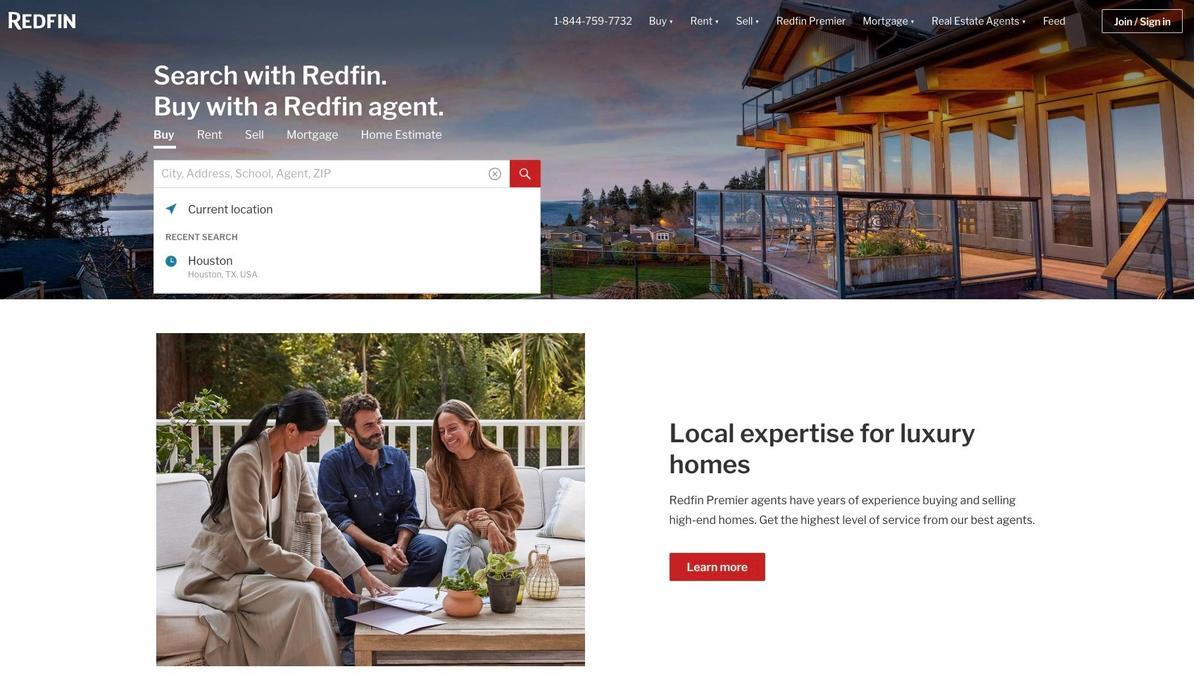 Task type: locate. For each thing, give the bounding box(es) containing it.
City, Address, School, Agent, ZIP search field
[[154, 160, 510, 188]]

a woman showing a document for a backyard consultation. image
[[156, 333, 585, 666]]

tab list
[[154, 127, 541, 293]]



Task type: describe. For each thing, give the bounding box(es) containing it.
search input image
[[489, 167, 502, 180]]

submit search image
[[520, 169, 531, 180]]



Task type: vqa. For each thing, say whether or not it's contained in the screenshot.
User Photo
no



